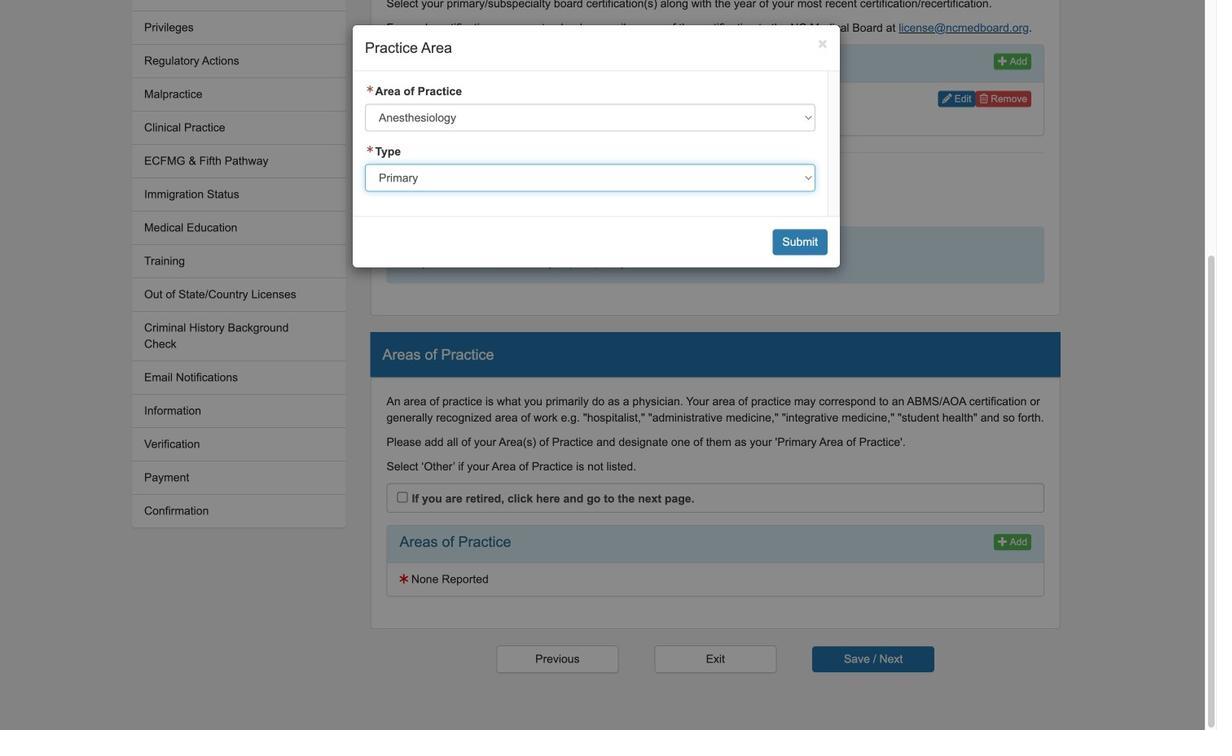 Task type: locate. For each thing, give the bounding box(es) containing it.
trash o image
[[980, 94, 988, 103]]

plus image
[[998, 56, 1008, 66], [998, 537, 1008, 547]]

fw image
[[365, 85, 375, 93]]

None button
[[497, 646, 619, 674], [655, 646, 777, 674], [497, 646, 619, 674], [655, 646, 777, 674]]

1 vertical spatial plus image
[[998, 537, 1008, 547]]

None checkbox
[[397, 493, 408, 503]]

0 vertical spatial plus image
[[998, 56, 1008, 66]]

1 plus image from the top
[[998, 56, 1008, 66]]

None submit
[[773, 230, 828, 256], [813, 647, 935, 673], [773, 230, 828, 256], [813, 647, 935, 673]]



Task type: describe. For each thing, give the bounding box(es) containing it.
fw image
[[365, 146, 375, 154]]

asterisk image
[[400, 574, 408, 585]]

2 plus image from the top
[[998, 537, 1008, 547]]

pencil image
[[942, 94, 952, 103]]



Task type: vqa. For each thing, say whether or not it's contained in the screenshot.
2nd the plus image from the bottom
yes



